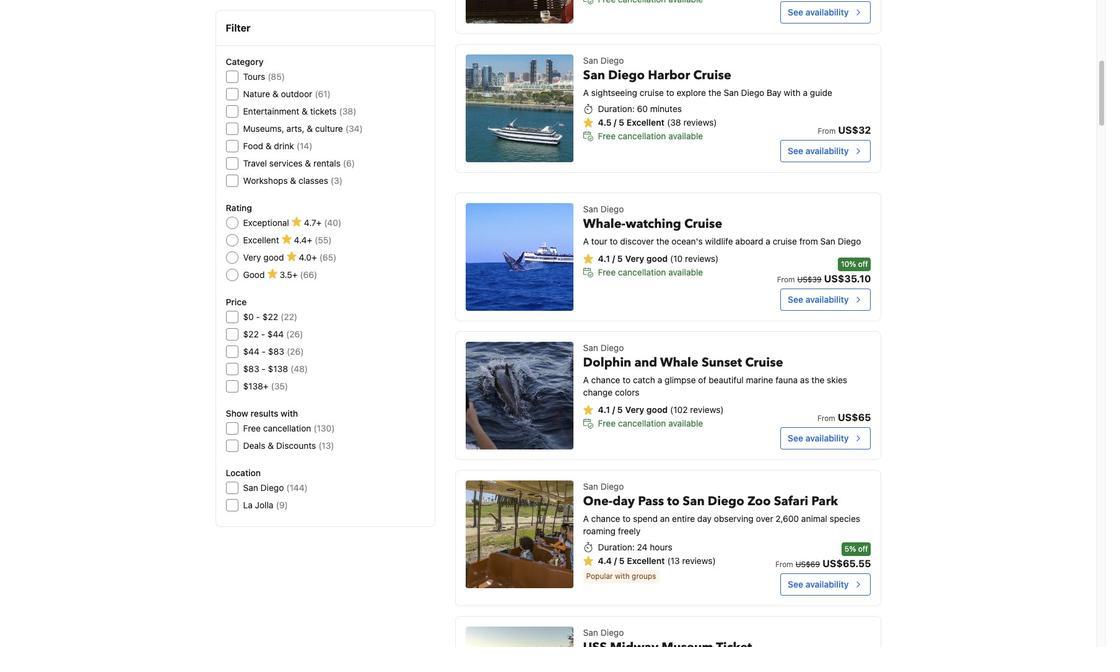 Task type: describe. For each thing, give the bounding box(es) containing it.
from
[[800, 236, 818, 247]]

1 vertical spatial $44
[[243, 346, 260, 357]]

food & drink (14)
[[243, 141, 313, 151]]

san diego one-day pass to san diego zoo safari park a chance to spend an entire day observing over 2,600 animal species roaming freely
[[583, 482, 861, 537]]

free up deals
[[243, 423, 261, 434]]

bay
[[767, 88, 782, 98]]

duration: 24 hours
[[598, 542, 673, 553]]

off for one-day pass to san diego zoo safari park
[[859, 545, 868, 554]]

explore
[[677, 88, 706, 98]]

a inside 'san diego whale-watching cruise a tour to discover the ocean's wildlife aboard a cruise from san diego'
[[766, 236, 771, 247]]

watching
[[626, 216, 681, 233]]

and
[[635, 355, 657, 371]]

$138+ (35)
[[243, 381, 288, 392]]

location
[[226, 468, 261, 478]]

deals & discounts (13)
[[243, 441, 334, 451]]

see availability for san diego harbor cruise
[[788, 146, 849, 156]]

a inside san diego one-day pass to san diego zoo safari park a chance to spend an entire day observing over 2,600 animal species roaming freely
[[583, 514, 589, 524]]

availability for whale-watching cruise
[[806, 294, 849, 305]]

minutes
[[650, 104, 682, 114]]

catch
[[633, 375, 655, 386]]

zoo
[[748, 493, 771, 510]]

from inside "10% off from us$39 us$35.10"
[[777, 275, 795, 285]]

chance inside san diego one-day pass to san diego zoo safari park a chance to spend an entire day observing over 2,600 animal species roaming freely
[[591, 514, 621, 524]]

2 san diego harbor cruise image from the top
[[466, 55, 573, 163]]

reviews) right (102
[[690, 405, 724, 415]]

cruise inside 'san diego whale-watching cruise a tour to discover the ocean's wildlife aboard a cruise from san diego'
[[685, 216, 723, 233]]

1 see availability from the top
[[788, 7, 849, 18]]

entire
[[672, 514, 695, 524]]

us$65.55
[[823, 558, 871, 570]]

harbor
[[648, 67, 690, 84]]

(40)
[[324, 217, 341, 228]]

dolphin
[[583, 355, 632, 371]]

skies
[[827, 375, 848, 386]]

la
[[243, 500, 253, 511]]

very for whale-
[[625, 254, 645, 264]]

nature & outdoor (61)
[[243, 89, 331, 99]]

cancellation down 4.5 / 5 excellent (38 reviews)
[[618, 131, 666, 141]]

hours
[[650, 542, 673, 553]]

reviews) down ocean's
[[685, 254, 719, 264]]

10% off from us$39 us$35.10
[[777, 260, 871, 285]]

4.1 / 5 very good (10 reviews)
[[598, 254, 719, 264]]

1 see from the top
[[788, 7, 804, 18]]

from inside from us$65
[[818, 414, 836, 423]]

one-
[[583, 493, 613, 510]]

an
[[660, 514, 670, 524]]

$138+
[[243, 381, 269, 392]]

diego inside the san diego dolphin and whale sunset cruise a chance to catch a glimpse of beautiful marine fauna as the skies change colors
[[601, 343, 624, 353]]

from inside "from us$32"
[[818, 127, 836, 136]]

3.5+
[[280, 270, 298, 280]]

the inside 'san diego whale-watching cruise a tour to discover the ocean's wildlife aboard a cruise from san diego'
[[657, 236, 670, 247]]

(22)
[[281, 312, 297, 322]]

(55)
[[315, 235, 332, 245]]

0 horizontal spatial $83
[[243, 364, 259, 374]]

/ for 4.4 / 5 excellent (13 reviews)
[[614, 556, 617, 566]]

drink
[[274, 141, 294, 151]]

museums, arts, & culture (34)
[[243, 123, 363, 134]]

with inside san diego san diego harbor cruise a sightseeing cruise to explore the san diego bay with a guide
[[784, 88, 801, 98]]

travel services & rentals (6)
[[243, 158, 355, 169]]

1 vertical spatial excellent
[[243, 235, 279, 245]]

a inside the san diego dolphin and whale sunset cruise a chance to catch a glimpse of beautiful marine fauna as the skies change colors
[[658, 375, 662, 386]]

- for $0
[[256, 312, 260, 322]]

cruise inside the san diego dolphin and whale sunset cruise a chance to catch a glimpse of beautiful marine fauna as the skies change colors
[[745, 355, 783, 371]]

(35)
[[271, 381, 288, 392]]

4.0+ (65)
[[299, 252, 337, 263]]

fauna
[[776, 375, 798, 386]]

outdoor
[[281, 89, 312, 99]]

discounts
[[276, 441, 316, 451]]

cruise inside san diego san diego harbor cruise a sightseeing cruise to explore the san diego bay with a guide
[[640, 88, 664, 98]]

results
[[251, 408, 278, 419]]

uss midway museum ticket image
[[466, 627, 573, 647]]

cancellation down 4.1 / 5 very good (102 reviews)
[[618, 418, 666, 429]]

see availability for whale-watching cruise
[[788, 294, 849, 305]]

& down '(14)'
[[305, 158, 311, 169]]

san diego link
[[455, 617, 882, 647]]

duration: for day
[[598, 542, 635, 553]]

- for $44
[[262, 346, 266, 357]]

to inside the san diego dolphin and whale sunset cruise a chance to catch a glimpse of beautiful marine fauna as the skies change colors
[[623, 375, 631, 386]]

whale-watching cruise image
[[466, 203, 573, 311]]

excellent for san
[[627, 117, 665, 128]]

to up "freely"
[[623, 514, 631, 524]]

good up 3.5+
[[264, 252, 284, 263]]

see for one-day pass to san diego zoo safari park
[[788, 579, 804, 590]]

diego inside 'link'
[[601, 628, 624, 638]]

change
[[583, 387, 613, 398]]

us$32
[[838, 125, 871, 136]]

(38
[[667, 117, 681, 128]]

entertainment & tickets (38)
[[243, 106, 357, 116]]

4.1 for dolphin and whale sunset cruise
[[598, 405, 610, 415]]

dolphin and whale sunset cruise image
[[466, 342, 573, 450]]

us$65
[[838, 412, 871, 423]]

available for cruise
[[669, 267, 703, 278]]

sunset
[[702, 355, 742, 371]]

(26) for $44 - $83 (26)
[[287, 346, 304, 357]]

workshops
[[243, 175, 288, 186]]

a inside san diego san diego harbor cruise a sightseeing cruise to explore the san diego bay with a guide
[[803, 88, 808, 98]]

excellent for one-
[[627, 556, 665, 566]]

good for whale-
[[647, 254, 668, 264]]

very for dolphin
[[625, 405, 645, 415]]

exceptional
[[243, 217, 289, 228]]

san diego (144)
[[243, 483, 308, 493]]

0 vertical spatial $44
[[268, 329, 284, 340]]

4.4+
[[294, 235, 312, 245]]

food
[[243, 141, 263, 151]]

tours
[[243, 71, 265, 82]]

(48)
[[291, 364, 308, 374]]

5 for 4.4 / 5 excellent (13 reviews)
[[619, 556, 625, 566]]

$44 - $83 (26)
[[243, 346, 304, 357]]

sightseeing
[[591, 88, 638, 98]]

(6)
[[343, 158, 355, 169]]

availability inside see availability link
[[806, 7, 849, 18]]

safari
[[774, 493, 809, 510]]

popular
[[586, 572, 613, 581]]

(3)
[[331, 175, 343, 186]]

free down the tour
[[598, 267, 616, 278]]

$0 - $22 (22)
[[243, 312, 297, 322]]

- for $22
[[261, 329, 265, 340]]

1 horizontal spatial day
[[698, 514, 712, 524]]

park
[[812, 493, 838, 510]]

(10
[[670, 254, 683, 264]]

4.4 / 5 excellent (13 reviews)
[[598, 556, 716, 566]]

free down change
[[598, 418, 616, 429]]

see availability for dolphin and whale sunset cruise
[[788, 433, 849, 444]]

culture
[[315, 123, 343, 134]]

- for $83
[[262, 364, 266, 374]]

$138
[[268, 364, 288, 374]]

(85)
[[268, 71, 285, 82]]



Task type: vqa. For each thing, say whether or not it's contained in the screenshot.
professional
no



Task type: locate. For each thing, give the bounding box(es) containing it.
to right the tour
[[610, 236, 618, 247]]

(9)
[[276, 500, 288, 511]]

0 vertical spatial day
[[613, 493, 635, 510]]

/ right 4.4
[[614, 556, 617, 566]]

0 vertical spatial san diego harbor cruise image
[[466, 0, 573, 24]]

3 see from the top
[[788, 294, 804, 305]]

4 availability from the top
[[806, 433, 849, 444]]

arts,
[[287, 123, 305, 134]]

0 vertical spatial the
[[709, 88, 722, 98]]

0 vertical spatial cruise
[[694, 67, 732, 84]]

availability for dolphin and whale sunset cruise
[[806, 433, 849, 444]]

reviews) right (13
[[682, 556, 716, 566]]

from us$32
[[818, 125, 871, 136]]

1 vertical spatial $83
[[243, 364, 259, 374]]

availability for san diego harbor cruise
[[806, 146, 849, 156]]

a left the tour
[[583, 236, 589, 247]]

good for dolphin
[[647, 405, 668, 415]]

a left guide
[[803, 88, 808, 98]]

1 off from the top
[[859, 260, 868, 269]]

duration: down "sightseeing"
[[598, 104, 635, 114]]

4.7+ (40)
[[304, 217, 341, 228]]

1 vertical spatial the
[[657, 236, 670, 247]]

from left us$39
[[777, 275, 795, 285]]

4.1 down change
[[598, 405, 610, 415]]

off right '10%'
[[859, 260, 868, 269]]

species
[[830, 514, 861, 524]]

0 vertical spatial a
[[803, 88, 808, 98]]

cruise inside 'san diego whale-watching cruise a tour to discover the ocean's wildlife aboard a cruise from san diego'
[[773, 236, 797, 247]]

to inside 'san diego whale-watching cruise a tour to discover the ocean's wildlife aboard a cruise from san diego'
[[610, 236, 618, 247]]

free down 4.5
[[598, 131, 616, 141]]

1 san diego harbor cruise image from the top
[[466, 0, 573, 24]]

2 free cancellation available from the top
[[598, 267, 703, 278]]

off for whale-watching cruise
[[859, 260, 868, 269]]

filter
[[226, 22, 251, 33]]

duration: up 4.4
[[598, 542, 635, 553]]

1 horizontal spatial cruise
[[773, 236, 797, 247]]

available down (38
[[669, 131, 703, 141]]

5 availability from the top
[[806, 579, 849, 590]]

0 vertical spatial $83
[[268, 346, 284, 357]]

(144)
[[286, 483, 308, 493]]

ocean's
[[672, 236, 703, 247]]

1 vertical spatial $22
[[243, 329, 259, 340]]

4 a from the top
[[583, 514, 589, 524]]

see availability link
[[455, 0, 882, 34]]

(130)
[[314, 423, 335, 434]]

(26) down the (22)
[[286, 329, 303, 340]]

off inside 5% off from us$69 us$65.55
[[859, 545, 868, 554]]

with right "bay"
[[784, 88, 801, 98]]

good left the (10
[[647, 254, 668, 264]]

4.4
[[598, 556, 612, 566]]

$44 down '$22 - $44 (26)'
[[243, 346, 260, 357]]

1 available from the top
[[669, 131, 703, 141]]

0 vertical spatial $22
[[263, 312, 278, 322]]

1 vertical spatial 4.1
[[598, 405, 610, 415]]

1 vertical spatial (26)
[[287, 346, 304, 357]]

5 for 4.1 / 5 very good (10 reviews)
[[617, 254, 623, 264]]

0 vertical spatial duration:
[[598, 104, 635, 114]]

0 horizontal spatial cruise
[[640, 88, 664, 98]]

a up roaming
[[583, 514, 589, 524]]

with left groups
[[615, 572, 630, 581]]

free cancellation (130)
[[243, 423, 335, 434]]

2 vertical spatial the
[[812, 375, 825, 386]]

1 duration: from the top
[[598, 104, 635, 114]]

san
[[583, 55, 598, 66], [583, 67, 605, 84], [724, 88, 739, 98], [583, 204, 598, 215], [821, 236, 836, 247], [583, 343, 598, 353], [583, 482, 598, 492], [243, 483, 258, 493], [683, 493, 705, 510], [583, 628, 598, 638]]

see availability for one-day pass to san diego zoo safari park
[[788, 579, 849, 590]]

2 horizontal spatial a
[[803, 88, 808, 98]]

free cancellation available down 4.5 / 5 excellent (38 reviews)
[[598, 131, 703, 141]]

2 see availability from the top
[[788, 146, 849, 156]]

$83 - $138 (48)
[[243, 364, 308, 374]]

from left the us$65
[[818, 414, 836, 423]]

& down (85)
[[273, 89, 279, 99]]

24
[[637, 542, 648, 553]]

2 see from the top
[[788, 146, 804, 156]]

4.7+
[[304, 217, 322, 228]]

1 vertical spatial a
[[766, 236, 771, 247]]

5 for 4.1 / 5 very good (102 reviews)
[[617, 405, 623, 415]]

(14)
[[297, 141, 313, 151]]

cruise up wildlife
[[685, 216, 723, 233]]

availability
[[806, 7, 849, 18], [806, 146, 849, 156], [806, 294, 849, 305], [806, 433, 849, 444], [806, 579, 849, 590]]

the
[[709, 88, 722, 98], [657, 236, 670, 247], [812, 375, 825, 386]]

& left drink
[[266, 141, 272, 151]]

chance
[[591, 375, 621, 386], [591, 514, 621, 524]]

excellent up very good
[[243, 235, 279, 245]]

5 for 4.5 / 5 excellent (38 reviews)
[[619, 117, 624, 128]]

animal
[[802, 514, 828, 524]]

whale
[[660, 355, 699, 371]]

1 vertical spatial cruise
[[685, 216, 723, 233]]

1 a from the top
[[583, 88, 589, 98]]

(26) for $22 - $44 (26)
[[286, 329, 303, 340]]

3 see availability from the top
[[788, 294, 849, 305]]

excellent
[[627, 117, 665, 128], [243, 235, 279, 245], [627, 556, 665, 566]]

available down (102
[[669, 418, 703, 429]]

the right explore
[[709, 88, 722, 98]]

cruise left from
[[773, 236, 797, 247]]

1 vertical spatial free cancellation available
[[598, 267, 703, 278]]

travel
[[243, 158, 267, 169]]

& right arts,
[[307, 123, 313, 134]]

2 duration: from the top
[[598, 542, 635, 553]]

cruise inside san diego san diego harbor cruise a sightseeing cruise to explore the san diego bay with a guide
[[694, 67, 732, 84]]

chance inside the san diego dolphin and whale sunset cruise a chance to catch a glimpse of beautiful marine fauna as the skies change colors
[[591, 375, 621, 386]]

- right $0
[[256, 312, 260, 322]]

cancellation down 4.1 / 5 very good (10 reviews)
[[618, 267, 666, 278]]

marine
[[746, 375, 773, 386]]

a
[[583, 88, 589, 98], [583, 236, 589, 247], [583, 375, 589, 386], [583, 514, 589, 524]]

10%
[[841, 260, 856, 269]]

&
[[273, 89, 279, 99], [302, 106, 308, 116], [307, 123, 313, 134], [266, 141, 272, 151], [305, 158, 311, 169], [290, 175, 296, 186], [268, 441, 274, 451]]

tickets
[[310, 106, 337, 116]]

(61)
[[315, 89, 331, 99]]

cruise up 60
[[640, 88, 664, 98]]

excellent down 24
[[627, 556, 665, 566]]

1 free cancellation available from the top
[[598, 131, 703, 141]]

$83
[[268, 346, 284, 357], [243, 364, 259, 374]]

4.1 for whale-watching cruise
[[598, 254, 610, 264]]

rentals
[[313, 158, 341, 169]]

the right as
[[812, 375, 825, 386]]

to inside san diego san diego harbor cruise a sightseeing cruise to explore the san diego bay with a guide
[[666, 88, 675, 98]]

5 up popular with groups at right bottom
[[619, 556, 625, 566]]

/
[[614, 117, 617, 128], [613, 254, 615, 264], [613, 405, 615, 415], [614, 556, 617, 566]]

/ down the whale-
[[613, 254, 615, 264]]

0 vertical spatial cruise
[[640, 88, 664, 98]]

chance up change
[[591, 375, 621, 386]]

$22 - $44 (26)
[[243, 329, 303, 340]]

san diego dolphin and whale sunset cruise a chance to catch a glimpse of beautiful marine fauna as the skies change colors
[[583, 343, 848, 398]]

(13)
[[319, 441, 334, 451]]

1 availability from the top
[[806, 7, 849, 18]]

to up the colors
[[623, 375, 631, 386]]

groups
[[632, 572, 656, 581]]

0 horizontal spatial with
[[281, 408, 298, 419]]

jolla
[[255, 500, 274, 511]]

0 vertical spatial chance
[[591, 375, 621, 386]]

3 free cancellation available from the top
[[598, 418, 703, 429]]

& for drink
[[266, 141, 272, 151]]

0 vertical spatial 4.1
[[598, 254, 610, 264]]

cruise up 'marine'
[[745, 355, 783, 371]]

3 available from the top
[[669, 418, 703, 429]]

off inside "10% off from us$39 us$35.10"
[[859, 260, 868, 269]]

beautiful
[[709, 375, 744, 386]]

a right aboard
[[766, 236, 771, 247]]

of
[[698, 375, 707, 386]]

very up good on the left top of the page
[[243, 252, 261, 263]]

0 vertical spatial off
[[859, 260, 868, 269]]

wildlife
[[705, 236, 733, 247]]

/ for 4.1 / 5 very good (102 reviews)
[[613, 405, 615, 415]]

2 chance from the top
[[591, 514, 621, 524]]

& up museums, arts, & culture (34)
[[302, 106, 308, 116]]

0 horizontal spatial $44
[[243, 346, 260, 357]]

colors
[[615, 387, 640, 398]]

to up an
[[667, 493, 680, 510]]

reviews) right (38
[[684, 117, 717, 128]]

5 right 4.5
[[619, 117, 624, 128]]

(102
[[670, 405, 688, 415]]

san diego harbor cruise image
[[466, 0, 573, 24], [466, 55, 573, 163]]

$83 up $138+
[[243, 364, 259, 374]]

over
[[756, 514, 774, 524]]

4.4+ (55)
[[294, 235, 332, 245]]

$44 up $44 - $83 (26)
[[268, 329, 284, 340]]

$22 down $0
[[243, 329, 259, 340]]

& down travel services & rentals (6)
[[290, 175, 296, 186]]

4 see from the top
[[788, 433, 804, 444]]

1 vertical spatial day
[[698, 514, 712, 524]]

1 horizontal spatial with
[[615, 572, 630, 581]]

day left pass
[[613, 493, 635, 510]]

very down the colors
[[625, 405, 645, 415]]

popular with groups
[[586, 572, 656, 581]]

0 horizontal spatial the
[[657, 236, 670, 247]]

& for outdoor
[[273, 89, 279, 99]]

0 horizontal spatial $22
[[243, 329, 259, 340]]

roaming
[[583, 526, 616, 537]]

1 vertical spatial cruise
[[773, 236, 797, 247]]

discover
[[620, 236, 654, 247]]

1 vertical spatial available
[[669, 267, 703, 278]]

& right deals
[[268, 441, 274, 451]]

san inside the san diego dolphin and whale sunset cruise a chance to catch a glimpse of beautiful marine fauna as the skies change colors
[[583, 343, 598, 353]]

/ for 4.1 / 5 very good (10 reviews)
[[613, 254, 615, 264]]

nature
[[243, 89, 270, 99]]

one-day pass to san diego zoo safari park image
[[466, 481, 573, 589]]

- left $138 in the left bottom of the page
[[262, 364, 266, 374]]

chance up roaming
[[591, 514, 621, 524]]

1 vertical spatial san diego harbor cruise image
[[466, 55, 573, 163]]

1 4.1 from the top
[[598, 254, 610, 264]]

2,600
[[776, 514, 799, 524]]

san inside san diego 'link'
[[583, 628, 598, 638]]

0 vertical spatial excellent
[[627, 117, 665, 128]]

1 horizontal spatial the
[[709, 88, 722, 98]]

2 vertical spatial with
[[615, 572, 630, 581]]

0 vertical spatial available
[[669, 131, 703, 141]]

reviews)
[[684, 117, 717, 128], [685, 254, 719, 264], [690, 405, 724, 415], [682, 556, 716, 566]]

a right catch
[[658, 375, 662, 386]]

/ down the colors
[[613, 405, 615, 415]]

pass
[[638, 493, 664, 510]]

(66)
[[300, 270, 317, 280]]

show
[[226, 408, 248, 419]]

see for san diego harbor cruise
[[788, 146, 804, 156]]

freely
[[618, 526, 641, 537]]

good left (102
[[647, 405, 668, 415]]

a inside the san diego dolphin and whale sunset cruise a chance to catch a glimpse of beautiful marine fauna as the skies change colors
[[583, 375, 589, 386]]

1 chance from the top
[[591, 375, 621, 386]]

free cancellation available for and
[[598, 418, 703, 429]]

duration: for diego
[[598, 104, 635, 114]]

whale-
[[583, 216, 626, 233]]

1 horizontal spatial $83
[[268, 346, 284, 357]]

& for classes
[[290, 175, 296, 186]]

5 see availability from the top
[[788, 579, 849, 590]]

3 availability from the top
[[806, 294, 849, 305]]

5 see from the top
[[788, 579, 804, 590]]

& for discounts
[[268, 441, 274, 451]]

the inside the san diego dolphin and whale sunset cruise a chance to catch a glimpse of beautiful marine fauna as the skies change colors
[[812, 375, 825, 386]]

$83 up $83 - $138 (48)
[[268, 346, 284, 357]]

with up free cancellation (130) at the bottom
[[281, 408, 298, 419]]

san diego whale-watching cruise a tour to discover the ocean's wildlife aboard a cruise from san diego
[[583, 204, 861, 247]]

4.5
[[598, 117, 612, 128]]

2 horizontal spatial with
[[784, 88, 801, 98]]

0 horizontal spatial day
[[613, 493, 635, 510]]

cruise up explore
[[694, 67, 732, 84]]

5 down the colors
[[617, 405, 623, 415]]

see for whale-watching cruise
[[788, 294, 804, 305]]

a left "sightseeing"
[[583, 88, 589, 98]]

excellent down 60
[[627, 117, 665, 128]]

2 vertical spatial free cancellation available
[[598, 418, 703, 429]]

1 horizontal spatial a
[[766, 236, 771, 247]]

available
[[669, 131, 703, 141], [669, 267, 703, 278], [669, 418, 703, 429]]

2 horizontal spatial the
[[812, 375, 825, 386]]

2 vertical spatial a
[[658, 375, 662, 386]]

/ for 4.5 / 5 excellent (38 reviews)
[[614, 117, 617, 128]]

2 off from the top
[[859, 545, 868, 554]]

& for tickets
[[302, 106, 308, 116]]

available down the (10
[[669, 267, 703, 278]]

4.1 down the tour
[[598, 254, 610, 264]]

2 vertical spatial excellent
[[627, 556, 665, 566]]

day
[[613, 493, 635, 510], [698, 514, 712, 524]]

2 a from the top
[[583, 236, 589, 247]]

available for whale
[[669, 418, 703, 429]]

1 horizontal spatial $22
[[263, 312, 278, 322]]

tour
[[591, 236, 608, 247]]

museums,
[[243, 123, 284, 134]]

see for dolphin and whale sunset cruise
[[788, 433, 804, 444]]

2 vertical spatial cruise
[[745, 355, 783, 371]]

show results with
[[226, 408, 298, 419]]

to
[[666, 88, 675, 98], [610, 236, 618, 247], [623, 375, 631, 386], [667, 493, 680, 510], [623, 514, 631, 524]]

entertainment
[[243, 106, 299, 116]]

5 down discover
[[617, 254, 623, 264]]

3.5+ (66)
[[280, 270, 317, 280]]

1 vertical spatial chance
[[591, 514, 621, 524]]

aboard
[[736, 236, 764, 247]]

free cancellation available down 4.1 / 5 very good (10 reviews)
[[598, 267, 703, 278]]

2 availability from the top
[[806, 146, 849, 156]]

free cancellation available down 4.1 / 5 very good (102 reviews)
[[598, 418, 703, 429]]

0 vertical spatial (26)
[[286, 329, 303, 340]]

cancellation up deals & discounts (13)
[[263, 423, 311, 434]]

(34)
[[346, 123, 363, 134]]

very down discover
[[625, 254, 645, 264]]

classes
[[299, 175, 328, 186]]

0 horizontal spatial a
[[658, 375, 662, 386]]

1 vertical spatial with
[[281, 408, 298, 419]]

tours (85)
[[243, 71, 285, 82]]

availability for one-day pass to san diego zoo safari park
[[806, 579, 849, 590]]

free cancellation available for watching
[[598, 267, 703, 278]]

the inside san diego san diego harbor cruise a sightseeing cruise to explore the san diego bay with a guide
[[709, 88, 722, 98]]

- down $0 - $22 (22)
[[261, 329, 265, 340]]

category
[[226, 56, 264, 67]]

from left us$32
[[818, 127, 836, 136]]

1 horizontal spatial $44
[[268, 329, 284, 340]]

0 vertical spatial with
[[784, 88, 801, 98]]

day right entire
[[698, 514, 712, 524]]

$22 up '$22 - $44 (26)'
[[263, 312, 278, 322]]

a up change
[[583, 375, 589, 386]]

0 vertical spatial free cancellation available
[[598, 131, 703, 141]]

5
[[619, 117, 624, 128], [617, 254, 623, 264], [617, 405, 623, 415], [619, 556, 625, 566]]

see
[[788, 7, 804, 18], [788, 146, 804, 156], [788, 294, 804, 305], [788, 433, 804, 444], [788, 579, 804, 590]]

the up 4.1 / 5 very good (10 reviews)
[[657, 236, 670, 247]]

(26) up (48)
[[287, 346, 304, 357]]

1 vertical spatial off
[[859, 545, 868, 554]]

- down '$22 - $44 (26)'
[[262, 346, 266, 357]]

cruise
[[640, 88, 664, 98], [773, 236, 797, 247]]

off right 5%
[[859, 545, 868, 554]]

spend
[[633, 514, 658, 524]]

3 a from the top
[[583, 375, 589, 386]]

2 4.1 from the top
[[598, 405, 610, 415]]

as
[[800, 375, 810, 386]]

2 vertical spatial available
[[669, 418, 703, 429]]

from left us$69
[[776, 560, 793, 570]]

to up minutes
[[666, 88, 675, 98]]

workshops & classes (3)
[[243, 175, 343, 186]]

4 see availability from the top
[[788, 433, 849, 444]]

/ right 4.5
[[614, 117, 617, 128]]

free cancellation available
[[598, 131, 703, 141], [598, 267, 703, 278], [598, 418, 703, 429]]

san diego harbor cruise image inside see availability link
[[466, 0, 573, 24]]

a inside san diego san diego harbor cruise a sightseeing cruise to explore the san diego bay with a guide
[[583, 88, 589, 98]]

1 vertical spatial duration:
[[598, 542, 635, 553]]

from
[[818, 127, 836, 136], [777, 275, 795, 285], [818, 414, 836, 423], [776, 560, 793, 570]]

from inside 5% off from us$69 us$65.55
[[776, 560, 793, 570]]

a inside 'san diego whale-watching cruise a tour to discover the ocean's wildlife aboard a cruise from san diego'
[[583, 236, 589, 247]]

5% off from us$69 us$65.55
[[776, 545, 871, 570]]

$0
[[243, 312, 254, 322]]

2 available from the top
[[669, 267, 703, 278]]



